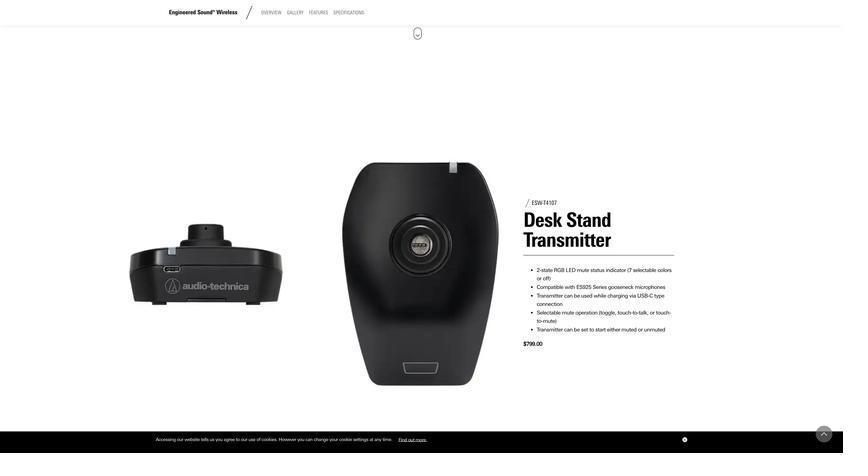 Task type: vqa. For each thing, say whether or not it's contained in the screenshot.
left to-
yes



Task type: locate. For each thing, give the bounding box(es) containing it.
agree
[[224, 437, 235, 443]]

talk,
[[640, 310, 649, 316]]

2 our from the left
[[241, 437, 248, 443]]

1 horizontal spatial touch-
[[657, 310, 672, 316]]

cross image
[[684, 439, 686, 442]]

our left use
[[241, 437, 248, 443]]

of
[[257, 437, 261, 443]]

can down with
[[565, 293, 573, 299]]

accessing
[[156, 437, 176, 443]]

0 horizontal spatial to-
[[537, 318, 544, 325]]

c
[[650, 293, 654, 299]]

1 vertical spatial or
[[651, 310, 655, 316]]

via
[[630, 293, 637, 299]]

1 vertical spatial transmitter
[[537, 327, 563, 333]]

our
[[177, 437, 184, 443], [241, 437, 248, 443]]

find out more.
[[399, 437, 427, 443]]

can left change
[[306, 437, 313, 443]]

cookie
[[340, 437, 352, 443]]

0 vertical spatial be
[[575, 293, 580, 299]]

while
[[594, 293, 607, 299]]

to right set
[[590, 327, 595, 333]]

2 vertical spatial can
[[306, 437, 313, 443]]

1 our from the left
[[177, 437, 184, 443]]

to right agree
[[236, 437, 240, 443]]

be left used
[[575, 293, 580, 299]]

0 horizontal spatial mute
[[563, 310, 575, 316]]

transmitter
[[537, 293, 563, 299], [537, 327, 563, 333]]

engineered sound® wireless
[[169, 9, 238, 16]]

series
[[593, 284, 607, 291]]

0 horizontal spatial you
[[216, 437, 223, 443]]

overview
[[262, 10, 282, 16]]

out
[[408, 437, 415, 443]]

mute left operation
[[563, 310, 575, 316]]

touch- down type
[[657, 310, 672, 316]]

microphones
[[636, 284, 666, 291]]

gooseneck
[[609, 284, 634, 291]]

be
[[575, 293, 580, 299], [575, 327, 580, 333]]

indicator
[[606, 267, 627, 274]]

es925
[[577, 284, 592, 291]]

you right the however
[[298, 437, 305, 443]]

$799.00
[[524, 341, 543, 347]]

off)
[[543, 276, 551, 282]]

1 vertical spatial be
[[575, 327, 580, 333]]

1 vertical spatial to-
[[537, 318, 544, 325]]

gallery
[[287, 10, 304, 16]]

1 horizontal spatial our
[[241, 437, 248, 443]]

1 horizontal spatial you
[[298, 437, 305, 443]]

either
[[608, 327, 621, 333]]

wireless
[[217, 9, 238, 16]]

0 horizontal spatial our
[[177, 437, 184, 443]]

0 horizontal spatial touch-
[[618, 310, 633, 316]]

or left off)
[[537, 276, 542, 282]]

accessing our website tells us you agree to our use of cookies. however you can change your cookie settings at any time.
[[156, 437, 394, 443]]

charging
[[608, 293, 629, 299]]

colors
[[658, 267, 672, 274]]

to- down the selectable
[[537, 318, 544, 325]]

1 horizontal spatial to
[[590, 327, 595, 333]]

0 vertical spatial transmitter
[[537, 293, 563, 299]]

0 vertical spatial to-
[[633, 310, 640, 316]]

2 touch- from the left
[[657, 310, 672, 316]]

engineered
[[169, 9, 196, 16]]

to- down via
[[633, 310, 640, 316]]

mute right led
[[578, 267, 590, 274]]

or right muted
[[639, 327, 643, 333]]

0 horizontal spatial to
[[236, 437, 240, 443]]

you
[[216, 437, 223, 443], [298, 437, 305, 443]]

touch-
[[618, 310, 633, 316], [657, 310, 672, 316]]

can
[[565, 293, 573, 299], [565, 327, 573, 333], [306, 437, 313, 443]]

start
[[596, 327, 606, 333]]

0 vertical spatial can
[[565, 293, 573, 299]]

0 horizontal spatial or
[[537, 276, 542, 282]]

or
[[537, 276, 542, 282], [651, 310, 655, 316], [639, 327, 643, 333]]

0 vertical spatial to
[[590, 327, 595, 333]]

arrow up image
[[822, 432, 828, 438]]

to
[[590, 327, 595, 333], [236, 437, 240, 443]]

you right us
[[216, 437, 223, 443]]

0 vertical spatial mute
[[578, 267, 590, 274]]

or right talk,
[[651, 310, 655, 316]]

transmitter down mute) on the bottom of the page
[[537, 327, 563, 333]]

can left set
[[565, 327, 573, 333]]

1 be from the top
[[575, 293, 580, 299]]

1 horizontal spatial or
[[639, 327, 643, 333]]

connection
[[537, 301, 563, 308]]

touch- up muted
[[618, 310, 633, 316]]

more.
[[416, 437, 427, 443]]

used
[[582, 293, 593, 299]]

to-
[[633, 310, 640, 316], [537, 318, 544, 325]]

led
[[566, 267, 576, 274]]

transmitter up connection
[[537, 293, 563, 299]]

operation
[[576, 310, 598, 316]]

1 vertical spatial mute
[[563, 310, 575, 316]]

change
[[314, 437, 329, 443]]

cookies.
[[262, 437, 278, 443]]

mute
[[578, 267, 590, 274], [563, 310, 575, 316]]

our left website
[[177, 437, 184, 443]]

selectable
[[537, 310, 561, 316]]

0 vertical spatial or
[[537, 276, 542, 282]]

set
[[582, 327, 589, 333]]

divider line image
[[243, 6, 256, 19]]

with
[[565, 284, 576, 291]]

(7
[[628, 267, 632, 274]]

be left set
[[575, 327, 580, 333]]

specifications
[[334, 10, 364, 16]]



Task type: describe. For each thing, give the bounding box(es) containing it.
usb-
[[638, 293, 650, 299]]

2-state rgb led mute status indicator (7 selectable colors or off) compatible with es925 series gooseneck microphones transmitter can be used while charging via usb-c type connection selectable mute operation (toggle, touch-to-talk, or touch- to-mute) transmitter can be set to start either muted or unmuted
[[537, 267, 672, 333]]

tells
[[201, 437, 209, 443]]

status
[[591, 267, 605, 274]]

2-
[[537, 267, 542, 274]]

2 transmitter from the top
[[537, 327, 563, 333]]

however
[[279, 437, 296, 443]]

1 touch- from the left
[[618, 310, 633, 316]]

1 vertical spatial to
[[236, 437, 240, 443]]

compatible
[[537, 284, 564, 291]]

rgb
[[555, 267, 565, 274]]

state
[[542, 267, 553, 274]]

2 horizontal spatial or
[[651, 310, 655, 316]]

1 you from the left
[[216, 437, 223, 443]]

any
[[375, 437, 382, 443]]

1 transmitter from the top
[[537, 293, 563, 299]]

time.
[[383, 437, 393, 443]]

type
[[655, 293, 665, 299]]

1 horizontal spatial to-
[[633, 310, 640, 316]]

2 you from the left
[[298, 437, 305, 443]]

find out more. link
[[394, 435, 432, 445]]

settings
[[354, 437, 369, 443]]

us
[[210, 437, 215, 443]]

1 horizontal spatial mute
[[578, 267, 590, 274]]

website
[[185, 437, 200, 443]]

at
[[370, 437, 374, 443]]

find
[[399, 437, 407, 443]]

mute)
[[544, 318, 557, 325]]

selectable
[[634, 267, 657, 274]]

unmuted
[[645, 327, 666, 333]]

1 vertical spatial can
[[565, 327, 573, 333]]

(toggle,
[[599, 310, 617, 316]]

use
[[249, 437, 256, 443]]

features
[[309, 10, 328, 16]]

to inside 2-state rgb led mute status indicator (7 selectable colors or off) compatible with es925 series gooseneck microphones transmitter can be used while charging via usb-c type connection selectable mute operation (toggle, touch-to-talk, or touch- to-mute) transmitter can be set to start either muted or unmuted
[[590, 327, 595, 333]]

2 be from the top
[[575, 327, 580, 333]]

muted
[[622, 327, 637, 333]]

your
[[330, 437, 338, 443]]

sound®
[[198, 9, 215, 16]]

2 vertical spatial or
[[639, 327, 643, 333]]



